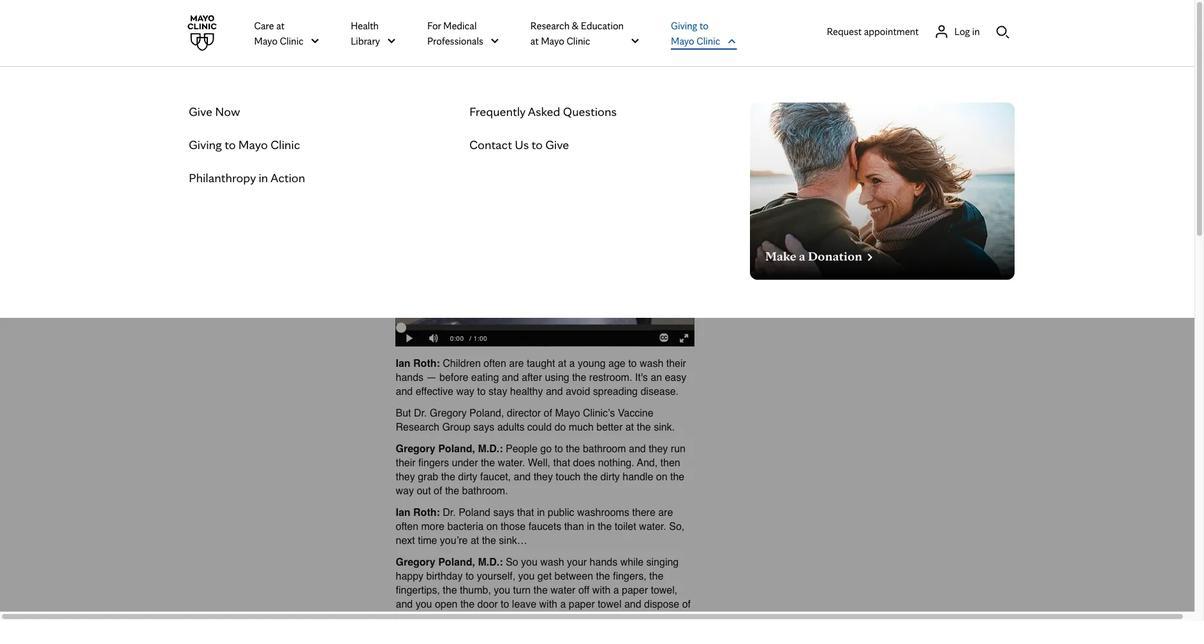 Task type: describe. For each thing, give the bounding box(es) containing it.
clinic inside care at mayo clinic
[[280, 34, 304, 47]]

a inside the children often are taught at a young age to wash their hands — before eating and after using the restroom. it's an easy and effective way to stay healthy and avoid spreading disease.
[[569, 358, 575, 370]]

professionals
[[427, 34, 483, 47]]

effective
[[416, 386, 454, 398]]

care at mayo clinic
[[254, 19, 304, 47]]

and up and,
[[629, 443, 646, 455]]

make
[[766, 248, 797, 264]]

healthy
[[510, 386, 543, 398]]

Request appointment text field
[[827, 24, 919, 39]]

philanthropy in action link
[[189, 169, 305, 187]]

people
[[506, 443, 538, 455]]

bacteria
[[447, 521, 484, 533]]

give inside text box
[[189, 104, 212, 119]]

wrong
[[291, 107, 356, 132]]

thumb,
[[460, 585, 491, 597]]

in right log
[[973, 25, 980, 37]]

faucets
[[529, 521, 562, 533]]

dispose
[[644, 599, 680, 611]]

a inside text box
[[799, 248, 806, 264]]

hands down 'towel'
[[592, 613, 619, 622]]

fingertips,
[[396, 585, 440, 597]]

now
[[215, 104, 240, 119]]

mayo clinic minute: you're washing your hands all wrong
[[291, 82, 811, 132]]

give inside text field
[[546, 137, 569, 152]]

mayo inside mayo clinic minute: you're washing your hands all wrong
[[291, 82, 347, 107]]

appointment
[[864, 25, 919, 37]]

hands inside mayo clinic minute: you're washing your hands all wrong
[[717, 82, 781, 107]]

better
[[597, 422, 623, 433]]

than
[[564, 521, 584, 533]]

eating
[[471, 372, 499, 384]]

all
[[787, 82, 811, 107]]

give now
[[189, 104, 240, 119]]

mayo clinic home page image
[[184, 15, 220, 51]]

go
[[540, 443, 552, 455]]

bathroom
[[583, 443, 626, 455]]

gregory poland, m.d.: for to
[[396, 557, 503, 569]]

says inside but dr. gregory poland, director of mayo clinic's vaccine research group says adults could do much better at the sink.
[[474, 422, 495, 433]]

their inside the children often are taught at a young age to wash their hands — before eating and after using the restroom. it's an easy and effective way to stay healthy and avoid spreading disease.
[[666, 358, 686, 370]]

you up turn
[[518, 571, 535, 583]]

dr. poland says that in public washrooms there are often more bacteria on those faucets than in the toilet water. so, next time you're at the sink…
[[396, 507, 685, 547]]

a up 'towel'
[[614, 585, 619, 597]]

log in link
[[934, 24, 980, 39]]

poland, inside but dr. gregory poland, director of mayo clinic's vaccine research group says adults could do much better at the sink.
[[470, 407, 504, 419]]

the right 'grab'
[[441, 471, 455, 483]]

at inside the children often are taught at a young age to wash their hands — before eating and after using the restroom. it's an easy and effective way to stay healthy and avoid spreading disease.
[[558, 358, 567, 370]]

ideally,
[[635, 613, 666, 622]]

handle
[[623, 471, 653, 483]]

off
[[579, 585, 590, 597]]

roth: for bacteria
[[413, 507, 440, 519]]

fingers
[[419, 457, 449, 469]]

ian roth: for bacteria
[[396, 507, 440, 519]]

at inside dr. poland says that in public washrooms there are often more bacteria on those faucets than in the toilet water. so, next time you're at the sink…
[[471, 535, 479, 547]]

on inside dr. poland says that in public washrooms there are often more bacteria on those faucets than in the toilet water. so, next time you're at the sink…
[[487, 521, 498, 533]]

their inside people go to the bathroom and they run their fingers under the water. well, that does nothing. and, then they grab the dirty faucet, and they touch the dirty handle on the way out of the bathroom.
[[396, 457, 416, 469]]

the down then
[[670, 471, 685, 483]]

0 horizontal spatial they
[[396, 471, 415, 483]]

giving inside text field
[[189, 137, 222, 152]]

Contact Us to Give text field
[[470, 136, 569, 154]]

children
[[443, 358, 481, 370]]

Give Now text field
[[189, 103, 240, 121]]

hands left while
[[590, 557, 618, 569]]

roth: for hands
[[413, 358, 440, 370]]

how
[[501, 613, 520, 622]]

research inside but dr. gregory poland, director of mayo clinic's vaccine research group says adults could do much better at the sink.
[[396, 422, 440, 433]]

then
[[661, 457, 680, 469]]

are inside dr. poland says that in public washrooms there are often more bacteria on those faucets than in the toilet water. so, next time you're at the sink…
[[658, 507, 673, 519]]

for medical professionals button
[[427, 17, 500, 49]]

contact us to give
[[470, 137, 569, 152]]

age
[[609, 358, 626, 370]]

care at mayo clinic button
[[254, 17, 320, 49]]

Log in text field
[[955, 24, 980, 39]]

do
[[555, 422, 566, 433]]

contact us to give link
[[470, 136, 569, 154]]

mayo inside research & education at mayo clinic
[[541, 34, 565, 47]]

at inside research & education at mayo clinic
[[531, 34, 539, 47]]

1 dirty from the left
[[458, 471, 478, 483]]

2 vertical spatial wash
[[542, 613, 566, 622]]

the down singing
[[649, 571, 664, 583]]

gregory for people go to the bathroom and they run their fingers under the water. well, that does nothing. and, then they grab the dirty faucet, and they touch the dirty handle on the way out of the bathroom.
[[396, 443, 436, 455]]

wash inside the children often are taught at a young age to wash their hands — before eating and after using the restroom. it's an easy and effective way to stay healthy and avoid spreading disease.
[[640, 358, 664, 370]]

public
[[548, 507, 575, 519]]

hands inside the children often are taught at a young age to wash their hands — before eating and after using the restroom. it's an easy and effective way to stay healthy and avoid spreading disease.
[[396, 372, 424, 384]]

often inside dr. poland says that in public washrooms there are often more bacteria on those faucets than in the toilet water. so, next time you're at the sink…
[[396, 521, 419, 533]]

give now link
[[189, 103, 240, 121]]

time
[[418, 535, 437, 547]]

log in
[[955, 25, 980, 37]]

at inside but dr. gregory poland, director of mayo clinic's vaccine research group says adults could do much better at the sink.
[[626, 422, 634, 433]]

2 horizontal spatial they
[[649, 443, 668, 455]]

washing
[[572, 82, 658, 107]]

m.d.: for yourself,
[[478, 557, 503, 569]]

2 dirty from the left
[[601, 471, 620, 483]]

water
[[551, 585, 576, 597]]

request appointment
[[827, 25, 919, 37]]

frequently
[[470, 104, 526, 119]]

research & education at mayo clinic
[[531, 19, 624, 47]]

of inside people go to the bathroom and they run their fingers under the water. well, that does nothing. and, then they grab the dirty faucet, and they touch the dirty handle on the way out of the bathroom.
[[434, 485, 442, 497]]

you down yourself,
[[494, 585, 510, 597]]

dr. inside dr. poland says that in public washrooms there are often more bacteria on those faucets than in the toilet water. so, next time you're at the sink…
[[443, 507, 456, 519]]

does
[[573, 457, 595, 469]]

that inside people go to the bathroom and they run their fingers under the water. well, that does nothing. and, then they grab the dirty faucet, and they touch the dirty handle on the way out of the bathroom.
[[553, 457, 570, 469]]

that's
[[471, 613, 499, 622]]

and,
[[637, 457, 658, 469]]

are inside the children often are taught at a young age to wash their hands — before eating and after using the restroom. it's an easy and effective way to stay healthy and avoid spreading disease.
[[509, 358, 524, 370]]

way inside people go to the bathroom and they run their fingers under the water. well, that does nothing. and, then they grab the dirty faucet, and they touch the dirty handle on the way out of the bathroom.
[[396, 485, 414, 497]]

— inside the children often are taught at a young age to wash their hands — before eating and after using the restroom. it's an easy and effective way to stay healthy and avoid spreading disease.
[[426, 372, 437, 384]]

clinic inside research & education at mayo clinic
[[567, 34, 590, 47]]

before
[[440, 372, 468, 384]]

birthday
[[426, 571, 463, 583]]

on inside people go to the bathroom and they run their fingers under the water. well, that does nothing. and, then they grab the dirty faucet, and they touch the dirty handle on the way out of the bathroom.
[[656, 471, 668, 483]]

towel.
[[442, 613, 468, 622]]

toilet
[[615, 521, 636, 533]]

frequently asked questions
[[470, 104, 617, 119]]

so
[[506, 557, 518, 569]]

giving to mayo clinic button
[[671, 17, 737, 49]]

1 vertical spatial your
[[567, 557, 587, 569]]

asked
[[528, 104, 560, 119]]

0 horizontal spatial paper
[[413, 613, 439, 622]]

the left the fingers,
[[596, 571, 610, 583]]

door
[[478, 599, 498, 611]]

philanthropy
[[189, 170, 256, 186]]

to inside dropdown button
[[700, 19, 709, 32]]

children often are taught at a young age to wash their hands — before eating and after using the restroom. it's an easy and effective way to stay healthy and avoid spreading disease.
[[396, 358, 687, 398]]

at inside care at mayo clinic
[[276, 19, 285, 32]]

clinic inside mayo clinic minute: you're washing your hands all wrong
[[353, 82, 412, 107]]

there
[[632, 507, 656, 519]]

questions
[[563, 104, 617, 119]]

the inside the children often are taught at a young age to wash their hands — before eating and after using the restroom. it's an easy and effective way to stay healthy and avoid spreading disease.
[[572, 372, 586, 384]]

giving inside giving to mayo clinic
[[671, 19, 698, 32]]

run
[[671, 443, 686, 455]]

and down well,
[[514, 471, 531, 483]]

an
[[651, 372, 662, 384]]

mayo inside giving to mayo clinic dropdown button
[[671, 34, 695, 47]]

grab
[[418, 471, 438, 483]]

log
[[955, 25, 970, 37]]

could
[[527, 422, 552, 433]]

yourself,
[[477, 571, 516, 583]]

donation
[[808, 248, 863, 264]]

director
[[507, 407, 541, 419]]

2 vertical spatial your
[[569, 613, 589, 622]]

spreading
[[593, 386, 638, 398]]

a down the water
[[560, 599, 566, 611]]

0 horizontal spatial with
[[539, 599, 558, 611]]

water. inside people go to the bathroom and they run their fingers under the water. well, that does nothing. and, then they grab the dirty faucet, and they touch the dirty handle on the way out of the bathroom.
[[498, 457, 525, 469]]

1 vertical spatial giving to mayo clinic
[[189, 137, 300, 152]]

and up but
[[396, 386, 413, 398]]

&
[[572, 19, 579, 32]]

minute:
[[418, 82, 495, 107]]

while
[[620, 557, 644, 569]]

philanthropy in action
[[189, 170, 305, 186]]

research inside research & education at mayo clinic
[[531, 19, 570, 32]]

nothing.
[[598, 457, 635, 469]]

open
[[435, 599, 458, 611]]

but
[[396, 407, 411, 419]]



Task type: locate. For each thing, give the bounding box(es) containing it.
wash up an
[[640, 358, 664, 370]]

and up stay
[[502, 372, 519, 384]]

2 ian roth: from the top
[[396, 507, 440, 519]]

are up so,
[[658, 507, 673, 519]]

the down the fingertips,
[[396, 613, 410, 622]]

0 horizontal spatial way
[[396, 485, 414, 497]]

health library
[[351, 19, 380, 47]]

health
[[351, 19, 379, 32]]

at right care
[[276, 19, 285, 32]]

0 vertical spatial of
[[544, 407, 552, 419]]

1 vertical spatial poland,
[[438, 443, 475, 455]]

0 horizontal spatial are
[[509, 358, 524, 370]]

1 ian from the top
[[396, 358, 411, 370]]

your up between
[[567, 557, 587, 569]]

research left &
[[531, 19, 570, 32]]

more
[[421, 521, 445, 533]]

1 horizontal spatial paper
[[569, 599, 595, 611]]

way inside the children often are taught at a young age to wash their hands — before eating and after using the restroom. it's an easy and effective way to stay healthy and avoid spreading disease.
[[456, 386, 475, 398]]

of inside but dr. gregory poland, director of mayo clinic's vaccine research group says adults could do much better at the sink.
[[544, 407, 552, 419]]

2 vertical spatial of
[[682, 599, 691, 611]]

so you wash your hands while singing happy birthday to yourself, you get between the fingers, the fingertips, the thumb, you turn the water off with a paper towel, and you open the door to leave with a paper towel and dispose of the paper towel. that's how you wash your hands — ideally, 
[[396, 557, 691, 622]]

mayo inside giving to mayo clinic text field
[[238, 137, 268, 152]]

well,
[[528, 457, 551, 469]]

says up those
[[493, 507, 514, 519]]

0 vertical spatial m.d.:
[[478, 443, 503, 455]]

0 vertical spatial on
[[656, 471, 668, 483]]

that up those
[[517, 507, 534, 519]]

you down the fingertips,
[[416, 599, 432, 611]]

poland, up birthday
[[438, 557, 475, 569]]

dr. right but
[[414, 407, 427, 419]]

on down then
[[656, 471, 668, 483]]

gregory inside but dr. gregory poland, director of mayo clinic's vaccine research group says adults could do much better at the sink.
[[430, 407, 467, 419]]

their up easy
[[666, 358, 686, 370]]

the up does
[[566, 443, 580, 455]]

gregory up happy on the left of the page
[[396, 557, 436, 569]]

1 vertical spatial m.d.:
[[478, 557, 503, 569]]

1 horizontal spatial on
[[656, 471, 668, 483]]

of right dispose
[[682, 599, 691, 611]]

give left now
[[189, 104, 212, 119]]

1 vertical spatial gregory poland, m.d.:
[[396, 557, 503, 569]]

poland, up under
[[438, 443, 475, 455]]

1 roth: from the top
[[413, 358, 440, 370]]

0 horizontal spatial giving to mayo clinic
[[189, 137, 300, 152]]

0 vertical spatial dr.
[[414, 407, 427, 419]]

often up next
[[396, 521, 419, 533]]

clinic inside text field
[[271, 137, 300, 152]]

restroom.
[[589, 372, 632, 384]]

0 vertical spatial gregory
[[430, 407, 467, 419]]

with
[[593, 585, 611, 597], [539, 599, 558, 611]]

adults
[[497, 422, 525, 433]]

the up open
[[443, 585, 457, 597]]

research
[[531, 19, 570, 32], [396, 422, 440, 433]]

— left ideally,
[[622, 613, 632, 622]]

1 horizontal spatial often
[[484, 358, 506, 370]]

the up faucet,
[[481, 457, 495, 469]]

0 vertical spatial often
[[484, 358, 506, 370]]

1 vertical spatial ian
[[396, 507, 411, 519]]

Giving to Mayo Clinic text field
[[189, 136, 300, 154]]

0 horizontal spatial dirty
[[458, 471, 478, 483]]

1 vertical spatial —
[[622, 613, 632, 622]]

the right out
[[445, 485, 459, 497]]

0 vertical spatial ian roth:
[[396, 358, 440, 370]]

hands up effective
[[396, 372, 424, 384]]

a right make
[[799, 248, 806, 264]]

dr. up bacteria in the left of the page
[[443, 507, 456, 519]]

0 vertical spatial —
[[426, 372, 437, 384]]

1 vertical spatial that
[[517, 507, 534, 519]]

library
[[351, 34, 380, 47]]

way left out
[[396, 485, 414, 497]]

1 vertical spatial giving
[[189, 137, 222, 152]]

in right the than
[[587, 521, 595, 533]]

0 vertical spatial are
[[509, 358, 524, 370]]

are
[[509, 358, 524, 370], [658, 507, 673, 519]]

fingers,
[[613, 571, 647, 583]]

1 horizontal spatial they
[[534, 471, 553, 483]]

with down the water
[[539, 599, 558, 611]]

wash up get
[[540, 557, 564, 569]]

the down 'thumb,'
[[461, 599, 475, 611]]

1 horizontal spatial are
[[658, 507, 673, 519]]

Frequently Asked Questions text field
[[470, 103, 617, 121]]

leave
[[512, 599, 537, 611]]

1 vertical spatial way
[[396, 485, 414, 497]]

give right us
[[546, 137, 569, 152]]

none text field containing make a
[[766, 246, 875, 264]]

ian roth: for hands
[[396, 358, 440, 370]]

that inside dr. poland says that in public washrooms there are often more bacteria on those faucets than in the toilet water. so, next time you're at the sink…
[[517, 507, 534, 519]]

in up "faucets"
[[537, 507, 545, 519]]

and down the fingertips,
[[396, 599, 413, 611]]

poland
[[459, 507, 491, 519]]

0 horizontal spatial water.
[[498, 457, 525, 469]]

1 horizontal spatial giving to mayo clinic
[[671, 19, 721, 47]]

0 vertical spatial that
[[553, 457, 570, 469]]

and up ideally,
[[625, 599, 642, 611]]

research down but
[[396, 422, 440, 433]]

wash
[[640, 358, 664, 370], [540, 557, 564, 569], [542, 613, 566, 622]]

for medical professionals
[[427, 19, 483, 47]]

of
[[544, 407, 552, 419], [434, 485, 442, 497], [682, 599, 691, 611]]

0 vertical spatial roth:
[[413, 358, 440, 370]]

they left 'grab'
[[396, 471, 415, 483]]

0 horizontal spatial dr.
[[414, 407, 427, 419]]

2 vertical spatial paper
[[413, 613, 439, 622]]

the inside but dr. gregory poland, director of mayo clinic's vaccine research group says adults could do much better at the sink.
[[637, 422, 651, 433]]

1 horizontal spatial dr.
[[443, 507, 456, 519]]

you down leave
[[523, 613, 539, 622]]

your down giving to mayo clinic dropdown button
[[664, 82, 711, 107]]

gregory up the group
[[430, 407, 467, 419]]

1 vertical spatial paper
[[569, 599, 595, 611]]

says inside dr. poland says that in public washrooms there are often more bacteria on those faucets than in the toilet water. so, next time you're at the sink…
[[493, 507, 514, 519]]

1 horizontal spatial dirty
[[601, 471, 620, 483]]

a
[[799, 248, 806, 264], [569, 358, 575, 370], [614, 585, 619, 597], [560, 599, 566, 611]]

paper down the fingers,
[[622, 585, 648, 597]]

dirty
[[458, 471, 478, 483], [601, 471, 620, 483]]

medical
[[443, 19, 477, 32]]

0 vertical spatial with
[[593, 585, 611, 597]]

gregory for so you wash your hands while singing happy birthday to yourself, you get between the fingers, the fingertips, the thumb, you turn the water off with a paper towel, and you open the door to leave with a paper towel and dispose of the paper towel. that's how you wash your hands — ideally, 
[[396, 557, 436, 569]]

0 vertical spatial give
[[189, 104, 212, 119]]

request appointment link
[[827, 24, 919, 39]]

roth: up effective
[[413, 358, 440, 370]]

disease.
[[641, 386, 679, 398]]

1 vertical spatial gregory
[[396, 443, 436, 455]]

make a
[[766, 248, 806, 264]]

1 horizontal spatial of
[[544, 407, 552, 419]]

out
[[417, 485, 431, 497]]

of up could
[[544, 407, 552, 419]]

0 vertical spatial poland,
[[470, 407, 504, 419]]

1 gregory poland, m.d.: from the top
[[396, 443, 503, 455]]

touch
[[556, 471, 581, 483]]

in left action
[[259, 170, 268, 186]]

1 vertical spatial with
[[539, 599, 558, 611]]

their left fingers
[[396, 457, 416, 469]]

dr.
[[414, 407, 427, 419], [443, 507, 456, 519]]

gregory poland, m.d.: up fingers
[[396, 443, 503, 455]]

that up touch at the left bottom of page
[[553, 457, 570, 469]]

1 horizontal spatial way
[[456, 386, 475, 398]]

you right so
[[521, 557, 538, 569]]

ian for children often are taught at a young age to wash their hands — before eating and after using the restroom. it's an easy and effective way to stay healthy and avoid spreading disease.
[[396, 358, 411, 370]]

for
[[427, 19, 441, 32]]

1 horizontal spatial giving
[[671, 19, 698, 32]]

on left those
[[487, 521, 498, 533]]

1 vertical spatial often
[[396, 521, 419, 533]]

in
[[973, 25, 980, 37], [259, 170, 268, 186], [537, 507, 545, 519], [587, 521, 595, 533]]

a left young
[[569, 358, 575, 370]]

and
[[502, 372, 519, 384], [396, 386, 413, 398], [546, 386, 563, 398], [629, 443, 646, 455], [514, 471, 531, 483], [396, 599, 413, 611], [625, 599, 642, 611]]

the down get
[[534, 585, 548, 597]]

1 vertical spatial on
[[487, 521, 498, 533]]

and down using
[[546, 386, 563, 398]]

dr. inside but dr. gregory poland, director of mayo clinic's vaccine research group says adults could do much better at the sink.
[[414, 407, 427, 419]]

those
[[501, 521, 526, 533]]

to inside people go to the bathroom and they run their fingers under the water. well, that does nothing. and, then they grab the dirty faucet, and they touch the dirty handle on the way out of the bathroom.
[[555, 443, 563, 455]]

2 horizontal spatial of
[[682, 599, 691, 611]]

research & education at mayo clinic button
[[531, 17, 640, 49]]

1 m.d.: from the top
[[478, 443, 503, 455]]

but dr. gregory poland, director of mayo clinic's vaccine research group says adults could do much better at the sink.
[[396, 407, 675, 433]]

0 horizontal spatial give
[[189, 104, 212, 119]]

ian roth: up more
[[396, 507, 440, 519]]

says
[[474, 422, 495, 433], [493, 507, 514, 519]]

m.d.: for under
[[478, 443, 503, 455]]

roth: up more
[[413, 507, 440, 519]]

group
[[442, 422, 471, 433]]

giving to mayo clinic inside dropdown button
[[671, 19, 721, 47]]

often up "eating"
[[484, 358, 506, 370]]

0 horizontal spatial that
[[517, 507, 534, 519]]

0 horizontal spatial their
[[396, 457, 416, 469]]

water. inside dr. poland says that in public washrooms there are often more bacteria on those faucets than in the toilet water. so, next time you're at the sink…
[[639, 521, 666, 533]]

ian for dr. poland says that in public washrooms there are often more bacteria on those faucets than in the toilet water. so, next time you're at the sink…
[[396, 507, 411, 519]]

0 vertical spatial wash
[[640, 358, 664, 370]]

turn
[[513, 585, 531, 597]]

says left adults
[[474, 422, 495, 433]]

1 ian roth: from the top
[[396, 358, 440, 370]]

— inside the 'so you wash your hands while singing happy birthday to yourself, you get between the fingers, the fingertips, the thumb, you turn the water off with a paper towel, and you open the door to leave with a paper towel and dispose of the paper towel. that's how you wash your hands — ideally,'
[[622, 613, 632, 622]]

with up 'towel'
[[593, 585, 611, 597]]

they up and,
[[649, 443, 668, 455]]

m.d.: up faucet,
[[478, 443, 503, 455]]

0 vertical spatial giving to mayo clinic
[[671, 19, 721, 47]]

1 vertical spatial dr.
[[443, 507, 456, 519]]

2 vertical spatial poland,
[[438, 557, 475, 569]]

0 horizontal spatial of
[[434, 485, 442, 497]]

gregory poland, m.d.: for fingers
[[396, 443, 503, 455]]

next
[[396, 535, 415, 547]]

0 vertical spatial gregory poland, m.d.:
[[396, 443, 503, 455]]

often inside the children often are taught at a young age to wash their hands — before eating and after using the restroom. it's an easy and effective way to stay healthy and avoid spreading disease.
[[484, 358, 506, 370]]

0 horizontal spatial research
[[396, 422, 440, 433]]

1 vertical spatial of
[[434, 485, 442, 497]]

at up using
[[558, 358, 567, 370]]

ian up but
[[396, 358, 411, 370]]

people go to the bathroom and they run their fingers under the water. well, that does nothing. and, then they grab the dirty faucet, and they touch the dirty handle on the way out of the bathroom.
[[396, 443, 686, 497]]

sink…
[[499, 535, 527, 547]]

paper down off
[[569, 599, 595, 611]]

water. down the people
[[498, 457, 525, 469]]

at
[[276, 19, 285, 32], [531, 34, 539, 47], [558, 358, 567, 370], [626, 422, 634, 433], [471, 535, 479, 547]]

2 vertical spatial gregory
[[396, 557, 436, 569]]

give
[[189, 104, 212, 119], [546, 137, 569, 152]]

contact
[[470, 137, 512, 152]]

taught
[[527, 358, 555, 370]]

vaccine
[[618, 407, 654, 419]]

ian up next
[[396, 507, 411, 519]]

1 vertical spatial water.
[[639, 521, 666, 533]]

2 ian from the top
[[396, 507, 411, 519]]

0 vertical spatial ian
[[396, 358, 411, 370]]

1 vertical spatial are
[[658, 507, 673, 519]]

your down off
[[569, 613, 589, 622]]

towel,
[[651, 585, 678, 597]]

0 vertical spatial says
[[474, 422, 495, 433]]

2 horizontal spatial paper
[[622, 585, 648, 597]]

gregory poland, m.d.:
[[396, 443, 503, 455], [396, 557, 503, 569]]

Philanthropy in Action text field
[[189, 169, 305, 187]]

1 horizontal spatial research
[[531, 19, 570, 32]]

sink.
[[654, 422, 675, 433]]

gregory poland, m.d.: up birthday
[[396, 557, 503, 569]]

paper down open
[[413, 613, 439, 622]]

they down well,
[[534, 471, 553, 483]]

1 vertical spatial wash
[[540, 557, 564, 569]]

at up "you're"
[[531, 34, 539, 47]]

you're
[[501, 82, 566, 107]]

they
[[649, 443, 668, 455], [396, 471, 415, 483], [534, 471, 553, 483]]

mayo inside but dr. gregory poland, director of mayo clinic's vaccine research group says adults could do much better at the sink.
[[555, 407, 580, 419]]

frequently asked questions link
[[470, 103, 617, 121]]

2 m.d.: from the top
[[478, 557, 503, 569]]

of inside the 'so you wash your hands while singing happy birthday to yourself, you get between the fingers, the fingertips, the thumb, you turn the water off with a paper towel, and you open the door to leave with a paper towel and dispose of the paper towel. that's how you wash your hands — ideally,'
[[682, 599, 691, 611]]

1 horizontal spatial water.
[[639, 521, 666, 533]]

your inside mayo clinic minute: you're washing your hands all wrong
[[664, 82, 711, 107]]

water. down there
[[639, 521, 666, 533]]

2 gregory poland, m.d.: from the top
[[396, 557, 503, 569]]

the down washrooms
[[598, 521, 612, 533]]

health library button
[[351, 17, 397, 49]]

the down does
[[584, 471, 598, 483]]

at down bacteria in the left of the page
[[471, 535, 479, 547]]

us
[[515, 137, 529, 152]]

dirty down under
[[458, 471, 478, 483]]

giving to mayo clinic
[[671, 19, 721, 47], [189, 137, 300, 152]]

happy
[[396, 571, 424, 583]]

using
[[545, 372, 569, 384]]

your
[[664, 82, 711, 107], [567, 557, 587, 569], [569, 613, 589, 622]]

— up effective
[[426, 372, 437, 384]]

way down before
[[456, 386, 475, 398]]

hands
[[717, 82, 781, 107], [396, 372, 424, 384], [590, 557, 618, 569], [592, 613, 619, 622]]

0 horizontal spatial on
[[487, 521, 498, 533]]

at down vaccine
[[626, 422, 634, 433]]

ian roth: up effective
[[396, 358, 440, 370]]

0 horizontal spatial —
[[426, 372, 437, 384]]

poland, for people
[[438, 443, 475, 455]]

wash down the water
[[542, 613, 566, 622]]

poland, down stay
[[470, 407, 504, 419]]

1 vertical spatial research
[[396, 422, 440, 433]]

education
[[581, 19, 624, 32]]

0 vertical spatial giving
[[671, 19, 698, 32]]

giving to mayo clinic link
[[189, 136, 300, 154]]

young
[[578, 358, 606, 370]]

easy
[[665, 372, 687, 384]]

mayo inside care at mayo clinic
[[254, 34, 278, 47]]

0 vertical spatial paper
[[622, 585, 648, 597]]

that
[[553, 457, 570, 469], [517, 507, 534, 519]]

the down vaccine
[[637, 422, 651, 433]]

1 vertical spatial says
[[493, 507, 514, 519]]

0 horizontal spatial giving
[[189, 137, 222, 152]]

1 vertical spatial give
[[546, 137, 569, 152]]

1 horizontal spatial give
[[546, 137, 569, 152]]

1 vertical spatial ian roth:
[[396, 507, 440, 519]]

1 horizontal spatial with
[[593, 585, 611, 597]]

0 vertical spatial water.
[[498, 457, 525, 469]]

m.d.: up yourself,
[[478, 557, 503, 569]]

0 vertical spatial their
[[666, 358, 686, 370]]

0 horizontal spatial often
[[396, 521, 419, 533]]

ian
[[396, 358, 411, 370], [396, 507, 411, 519]]

0 vertical spatial research
[[531, 19, 570, 32]]

1 horizontal spatial —
[[622, 613, 632, 622]]

poland,
[[470, 407, 504, 419], [438, 443, 475, 455], [438, 557, 475, 569]]

poland, for so
[[438, 557, 475, 569]]

get
[[538, 571, 552, 583]]

2 roth: from the top
[[413, 507, 440, 519]]

so,
[[669, 521, 685, 533]]

hands left the all
[[717, 82, 781, 107]]

None text field
[[766, 246, 875, 264]]

the left sink…
[[482, 535, 496, 547]]

0 vertical spatial your
[[664, 82, 711, 107]]

it's
[[635, 372, 648, 384]]

1 vertical spatial roth:
[[413, 507, 440, 519]]

0 vertical spatial way
[[456, 386, 475, 398]]

under
[[452, 457, 478, 469]]

gregory
[[430, 407, 467, 419], [396, 443, 436, 455], [396, 557, 436, 569]]

1 horizontal spatial that
[[553, 457, 570, 469]]

1 horizontal spatial their
[[666, 358, 686, 370]]

1 vertical spatial their
[[396, 457, 416, 469]]

gregory up fingers
[[396, 443, 436, 455]]

on
[[656, 471, 668, 483], [487, 521, 498, 533]]



Task type: vqa. For each thing, say whether or not it's contained in the screenshot.
Sink.
yes



